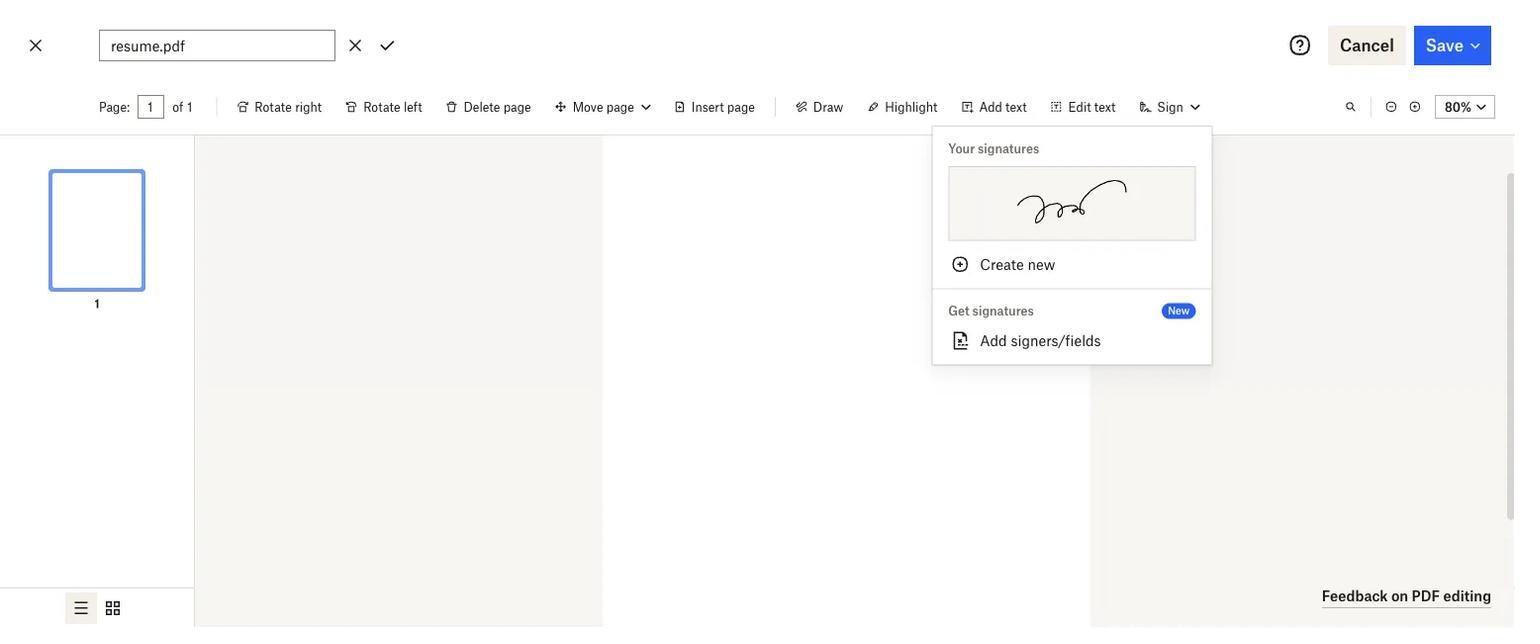 Task type: locate. For each thing, give the bounding box(es) containing it.
rotate inside rotate right button
[[255, 99, 292, 114]]

on
[[1391, 588, 1408, 605]]

rotate left left
[[363, 99, 400, 114]]

0 horizontal spatial page
[[503, 99, 531, 114]]

0 vertical spatial signatures
[[978, 141, 1039, 156]]

cancel button
[[1328, 26, 1406, 65]]

1 rotate from the left
[[255, 99, 292, 114]]

add inside button
[[979, 99, 1002, 114]]

signers/fields
[[1011, 333, 1101, 349]]

1 vertical spatial add
[[980, 333, 1007, 349]]

page for delete page
[[503, 99, 531, 114]]

rotate
[[255, 99, 292, 114], [363, 99, 400, 114]]

0 horizontal spatial text
[[1006, 99, 1027, 114]]

1 page from the left
[[503, 99, 531, 114]]

2 rotate from the left
[[363, 99, 400, 114]]

rotate right button
[[225, 91, 334, 123]]

1 horizontal spatial rotate
[[363, 99, 400, 114]]

page right "delete"
[[503, 99, 531, 114]]

edit text button
[[1039, 91, 1128, 123]]

0 horizontal spatial 1
[[94, 296, 100, 311]]

signatures
[[978, 141, 1039, 156], [972, 304, 1034, 319]]

add
[[979, 99, 1002, 114], [980, 333, 1007, 349]]

0 vertical spatial add
[[979, 99, 1002, 114]]

page inside button
[[727, 99, 755, 114]]

add signers/fields
[[980, 333, 1101, 349]]

text for add text
[[1006, 99, 1027, 114]]

2 horizontal spatial page
[[727, 99, 755, 114]]

add inside menu item
[[980, 333, 1007, 349]]

create
[[980, 256, 1024, 273]]

page inside button
[[503, 99, 531, 114]]

page right the insert
[[727, 99, 755, 114]]

signatures right get
[[972, 304, 1034, 319]]

move
[[573, 99, 603, 114]]

signatures down add text
[[978, 141, 1039, 156]]

left
[[404, 99, 422, 114]]

0 vertical spatial 1
[[187, 99, 192, 114]]

3 page from the left
[[727, 99, 755, 114]]

2 page from the left
[[606, 99, 634, 114]]

text up your signatures
[[1006, 99, 1027, 114]]

1
[[187, 99, 192, 114], [94, 296, 100, 311]]

rotate for rotate right
[[255, 99, 292, 114]]

0 horizontal spatial rotate
[[255, 99, 292, 114]]

1 horizontal spatial text
[[1094, 99, 1116, 114]]

draw button
[[784, 91, 855, 123]]

1 vertical spatial 1
[[94, 296, 100, 311]]

page for insert page
[[727, 99, 755, 114]]

pdf
[[1412, 588, 1440, 605]]

text right edit
[[1094, 99, 1116, 114]]

sign button
[[1128, 91, 1211, 123]]

1 horizontal spatial page
[[606, 99, 634, 114]]

1 horizontal spatial 1
[[187, 99, 192, 114]]

create new menu item
[[933, 249, 1212, 281]]

feedback
[[1322, 588, 1388, 605]]

add text button
[[949, 91, 1039, 123]]

option group
[[0, 588, 194, 628]]

delete page button
[[434, 91, 543, 123]]

text
[[1006, 99, 1027, 114], [1094, 99, 1116, 114]]

insert page
[[692, 99, 755, 114]]

2 text from the left
[[1094, 99, 1116, 114]]

page for move page
[[606, 99, 634, 114]]

page inside "dropdown button"
[[606, 99, 634, 114]]

1 vertical spatial signatures
[[972, 304, 1034, 319]]

sign
[[1157, 99, 1183, 114]]

feedback on pdf editing
[[1322, 588, 1491, 605]]

of 1
[[172, 99, 192, 114]]

edit
[[1068, 99, 1091, 114]]

None number field
[[148, 99, 155, 115]]

page right 'move'
[[606, 99, 634, 114]]

rotate left
[[363, 99, 422, 114]]

rotate left the right in the left top of the page
[[255, 99, 292, 114]]

create new
[[980, 256, 1055, 273]]

add down the get signatures
[[980, 333, 1007, 349]]

text for edit text
[[1094, 99, 1116, 114]]

1 text from the left
[[1006, 99, 1027, 114]]

rotate inside rotate left button
[[363, 99, 400, 114]]

delete
[[464, 99, 500, 114]]

page
[[503, 99, 531, 114], [606, 99, 634, 114], [727, 99, 755, 114]]

add up your signatures
[[979, 99, 1002, 114]]



Task type: describe. For each thing, give the bounding box(es) containing it.
add text
[[979, 99, 1027, 114]]

insert page button
[[662, 91, 767, 123]]

cancel
[[1340, 36, 1394, 55]]

edit text
[[1068, 99, 1116, 114]]

new
[[1168, 305, 1190, 317]]

highlight
[[885, 99, 938, 114]]

get
[[948, 304, 970, 319]]

add for add signers/fields
[[980, 333, 1007, 349]]

add signers/fields menu item
[[933, 325, 1212, 357]]

save button
[[1414, 26, 1491, 65]]

move page
[[573, 99, 634, 114]]

your
[[948, 141, 975, 156]]

page 1. selected thumbnail preview element
[[34, 151, 160, 314]]

rotate left button
[[334, 91, 434, 123]]

page:
[[99, 99, 130, 114]]

right
[[295, 99, 322, 114]]

save
[[1426, 36, 1464, 55]]

signatures for get signatures
[[972, 304, 1034, 319]]

feedback on pdf editing button
[[1322, 585, 1491, 609]]

editing
[[1443, 588, 1491, 605]]

Button to change sidebar list view to grid view radio
[[97, 593, 129, 624]]

of
[[172, 99, 183, 114]]

signatures for your signatures
[[978, 141, 1039, 156]]

saved signature image image
[[973, 180, 1171, 224]]

rotate right
[[255, 99, 322, 114]]

80% button
[[1435, 95, 1495, 119]]

get signatures
[[948, 304, 1034, 319]]

cancel image
[[24, 30, 48, 61]]

input new file name text field
[[111, 35, 324, 56]]

insert
[[692, 99, 724, 114]]

highlight button
[[855, 91, 949, 123]]

new
[[1028, 256, 1055, 273]]

delete page
[[464, 99, 531, 114]]

your signatures
[[948, 141, 1039, 156]]

draw
[[813, 99, 843, 114]]

add for add text
[[979, 99, 1002, 114]]

Button to change sidebar grid view to list view radio
[[65, 593, 97, 624]]

80%
[[1445, 99, 1472, 114]]

move page button
[[543, 91, 662, 123]]

rotate for rotate left
[[363, 99, 400, 114]]



Task type: vqa. For each thing, say whether or not it's contained in the screenshot.
minutes
no



